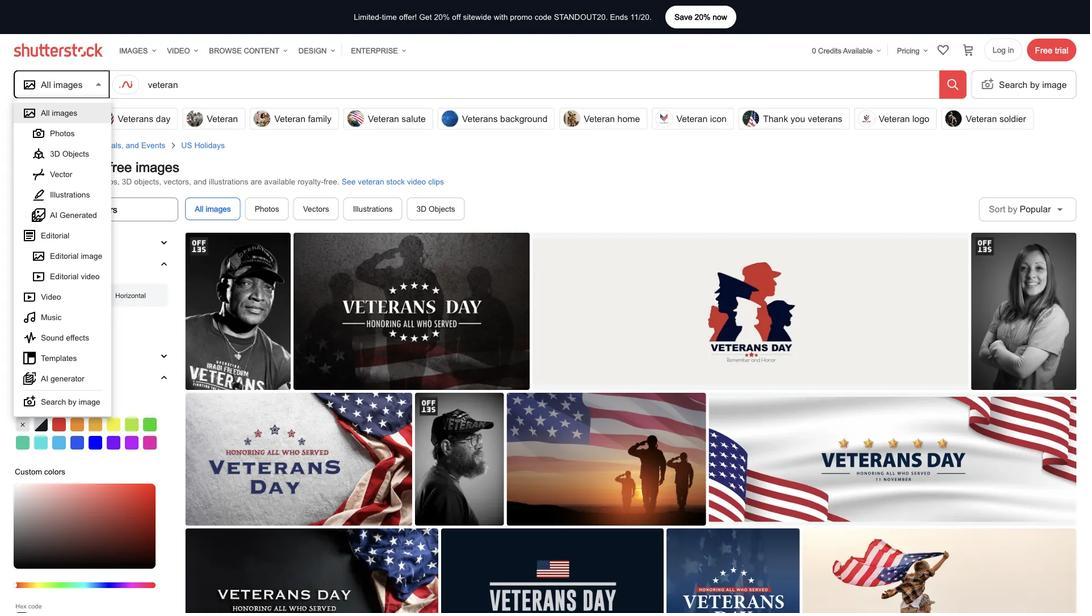 Task type: vqa. For each thing, say whether or not it's contained in the screenshot.
3D inside Veteran royalty-free images 315,509 veteran stock photos, 3D objects, vectors, and illustrations are available royalty-free. See veteran stock video clips
yes



Task type: describe. For each thing, give the bounding box(es) containing it.
holidays, festivals, and events
[[55, 141, 165, 150]]

soldier
[[1000, 113, 1027, 124]]

horizontal button
[[93, 284, 168, 306]]

sort by
[[989, 204, 1018, 214]]

hex
[[15, 603, 27, 610]]

editorial for editorial video
[[50, 272, 79, 281]]

offset by shutterstock image for a female veteran smiles with her arms crossed in front of her body. stock photo
[[976, 237, 994, 256]]

related searches:
[[14, 113, 87, 124]]

color
[[23, 373, 42, 382]]

asset a veteran poses for a portrait. image
[[185, 233, 291, 404]]

in
[[1009, 45, 1015, 55]]

save 20% now link
[[666, 6, 737, 28]]

ai generated inside option
[[50, 211, 97, 220]]

2 20% from the left
[[434, 12, 450, 22]]

objects inside "link"
[[429, 204, 455, 213]]

video option
[[14, 287, 111, 307]]

all orientations button
[[14, 284, 89, 306]]

editorial video option
[[14, 266, 111, 287]]

offset images
[[23, 237, 71, 247]]

home
[[618, 113, 640, 124]]

us holidays
[[181, 141, 225, 150]]

veteran button
[[183, 108, 246, 130]]

veteran icon
[[677, 113, 727, 124]]

veteran royalty-free images 315,509 veteran stock photos, 3d objects, vectors, and illustrations are available royalty-free. see veteran stock video clips
[[14, 159, 444, 186]]

and inside veteran royalty-free images 315,509 veteran stock photos, 3d objects, vectors, and illustrations are available royalty-free. see veteran stock video clips
[[194, 177, 207, 186]]

offset images button
[[14, 232, 178, 253]]

all inside "button"
[[29, 291, 36, 299]]

0 vertical spatial images link
[[115, 39, 158, 62]]

images inside all images popup button
[[53, 79, 83, 90]]

offset by shutterstock image for the a male veteran wears a war related ball cap with thick glasses and a full beard. stock photo
[[420, 398, 438, 416]]

color button
[[14, 367, 178, 388]]

all images for all images popup button
[[41, 79, 83, 90]]

photos,
[[94, 177, 120, 186]]

free trial button
[[1028, 39, 1077, 61]]

veteran soldier image
[[945, 110, 963, 128]]

asset military man father carrying happy little son with american flag on shoulders and enjoying amazing summer nature view on sunny day on july 4th, happy male soldier dad reunited with son after us army image
[[803, 529, 1079, 614]]

pricing link
[[893, 39, 930, 62]]

sound
[[41, 333, 64, 343]]

all orientations
[[29, 291, 73, 299]]

hex code
[[15, 603, 42, 610]]

promo
[[510, 12, 533, 22]]

icon
[[711, 113, 727, 124]]

asset happy veterans day concept. american flags against a blackboard background. november 11. image
[[185, 529, 440, 614]]

image for search by image option
[[79, 398, 100, 407]]

thank you veterans
[[764, 113, 843, 124]]

veteran right veteran icon
[[207, 113, 238, 124]]

offset by shutterstock image for the "asset silhouettes of soldiers saluting with veterans day honoring all who served inscription on rusty iron background. american holiday typography poster. banner, flyer, sticker, greeting card, postcard." image
[[190, 237, 208, 256]]

log in
[[993, 45, 1015, 55]]

a female veteran smiles with her arms crossed in front of her body. stock photo image
[[972, 233, 1078, 404]]

veteran icon link
[[650, 108, 737, 130]]

all images link
[[185, 198, 241, 220]]

veteran family link
[[248, 108, 341, 130]]

veteran home
[[584, 113, 640, 124]]

limited-time offer! get 20% off sitewide with promo code standout20. ends 11/20.
[[354, 12, 652, 22]]

us
[[181, 141, 192, 150]]

browse content link
[[205, 39, 290, 62]]

images inside veteran royalty-free images 315,509 veteran stock photos, 3d objects, vectors, and illustrations are available royalty-free. see veteran stock video clips
[[136, 159, 179, 175]]

us holidays link
[[181, 141, 225, 150]]

illustrations inside "illustrations" link
[[353, 204, 393, 213]]

vectors,
[[164, 177, 191, 186]]

get
[[419, 12, 432, 22]]

veteran soldier link
[[940, 108, 1036, 130]]

cart image
[[962, 43, 976, 57]]

search by image option
[[14, 392, 111, 412]]

vertical
[[40, 321, 62, 329]]

veteran home link
[[557, 108, 650, 130]]

offer!
[[399, 12, 417, 22]]

veterans
[[808, 113, 843, 124]]

11/20.
[[631, 12, 652, 22]]

ai powered search image
[[119, 78, 133, 91]]

silhouettes of soldiers saluting on background of sunset or sunrise and usa flag. greeting card for veterans day, memorial day, independence day. america celebration. stock photo image
[[507, 393, 707, 537]]

ai generated option
[[14, 205, 111, 226]]

veteran family button
[[250, 108, 339, 130]]

1 stock from the left
[[73, 177, 92, 186]]

browse
[[209, 46, 242, 55]]

design
[[299, 46, 327, 55]]

veteran soldier
[[966, 113, 1027, 124]]

silhouettes of soldiers saluting with veterans day honoring all who served inscription on rusty iron background. american holiday typography poster. banner, flyer, sticker, greeting card, postcard. stock photo image
[[294, 233, 531, 403]]

veterans day button
[[93, 108, 178, 130]]

custom colors
[[15, 467, 65, 476]]

happy veterans day united states of america background vector illustration stock vector image
[[441, 529, 665, 614]]

sound effects
[[41, 333, 89, 343]]

asset happy veterans day banner. honoring all who served. vector illustration image
[[709, 387, 1079, 532]]

thank you veterans image
[[742, 110, 760, 128]]

0 vertical spatial code
[[535, 12, 552, 22]]

vector option
[[14, 164, 111, 185]]

editorial image option
[[14, 246, 111, 266]]

asset a female veteran smiles with her arms crossed in front of her body. image
[[972, 233, 1078, 404]]

3d inside "link"
[[417, 204, 427, 213]]

3d objects option
[[14, 144, 111, 164]]

veterans for veterans background
[[462, 113, 498, 124]]

veteran for royalty-
[[14, 159, 60, 175]]

1 horizontal spatial royalty-
[[298, 177, 324, 186]]

holidays,
[[55, 141, 88, 150]]

veterans background
[[462, 113, 548, 124]]

save 20% now
[[675, 12, 728, 21]]

editorial image
[[50, 252, 102, 261]]

video inside option
[[41, 293, 61, 302]]

salute
[[402, 113, 426, 124]]

veteran image
[[186, 110, 204, 128]]

objects,
[[134, 177, 161, 186]]

presets
[[15, 399, 42, 408]]

photos link
[[245, 198, 289, 220]]

0 horizontal spatial images link
[[14, 141, 40, 150]]

veterans for veterans day
[[118, 113, 153, 124]]

0 credits available link
[[808, 39, 883, 62]]

asset happy veterans day concept made from american flag and the text on dark stone background. image
[[185, 393, 414, 537]]

0 credits available
[[813, 46, 873, 55]]

veteran for icon
[[677, 113, 708, 124]]

2 veteran from the left
[[358, 177, 384, 186]]

2 vertical spatial all images
[[195, 204, 231, 213]]

credits
[[819, 46, 842, 55]]

military man father carrying happy little son with american flag on shoulders and enjoying amazing summer nature view on sunny day on july 4th, happy male soldier dad reunited with son after us army stock photo image
[[803, 529, 1079, 614]]

veteran logo
[[879, 113, 930, 124]]

3d inside veteran royalty-free images 315,509 veteran stock photos, 3d objects, vectors, and illustrations are available royalty-free. see veteran stock video clips
[[122, 177, 132, 186]]

ai for "ai generator" "option"
[[41, 374, 48, 383]]

are
[[251, 177, 262, 186]]

you
[[791, 113, 806, 124]]

veteran for home
[[584, 113, 615, 124]]

ai inside button
[[23, 351, 30, 360]]

all inside option
[[41, 109, 50, 118]]

veteran home image
[[563, 110, 581, 128]]

related
[[14, 113, 45, 124]]

all images option
[[14, 103, 111, 123]]

search for search by image option
[[41, 398, 66, 407]]

happy veterans day concept. american flags against a blackboard background. november 11. stock photo image
[[185, 529, 440, 614]]

photos inside "option"
[[50, 129, 75, 138]]

veteran family
[[274, 113, 332, 124]]

0 horizontal spatial and
[[126, 141, 139, 150]]

images inside all images option
[[52, 109, 77, 118]]

veterans background image
[[441, 110, 459, 128]]

festivals,
[[90, 141, 124, 150]]

veteran family image
[[253, 110, 271, 128]]

all inside popup button
[[41, 79, 51, 90]]

list box containing all images
[[14, 98, 111, 417]]

editorial for editorial image
[[50, 252, 79, 261]]

veteran salute image
[[347, 110, 365, 128]]

offset by shutterstock image for a veteran poses for a portrait. stock photo
[[190, 237, 208, 256]]

1 veteran from the left
[[44, 177, 71, 186]]

search by image for search by image button
[[1000, 79, 1067, 90]]

log in link
[[985, 39, 1023, 61]]

3d objects inside option
[[50, 149, 89, 158]]

asset silhouettes of soldiers saluting with veterans day honoring all who served inscription on rusty iron background. american holiday typography poster. banner, flyer, sticker, greeting card, postcard. image
[[294, 233, 531, 403]]

veterans day
[[118, 113, 171, 124]]

veteran home button
[[560, 108, 648, 130]]

with
[[494, 12, 508, 22]]

clear image
[[19, 421, 26, 428]]

thank you veterans button
[[739, 108, 850, 130]]

clips
[[428, 177, 444, 186]]

veteran salute link
[[341, 108, 436, 130]]



Task type: locate. For each thing, give the bounding box(es) containing it.
free.
[[324, 177, 340, 186]]

veteran right veteran home image
[[584, 113, 615, 124]]

1 vertical spatial 3d
[[122, 177, 132, 186]]

0 horizontal spatial ai
[[23, 351, 30, 360]]

0 horizontal spatial veteran
[[44, 177, 71, 186]]

search by image down free
[[1000, 79, 1067, 90]]

0 vertical spatial royalty-
[[64, 159, 109, 175]]

editorial video
[[50, 272, 100, 281]]

editorial down ai generated option
[[41, 231, 69, 240]]

editorial inside 'editorial video' option
[[50, 272, 79, 281]]

all down veteran royalty-free images 315,509 veteran stock photos, 3d objects, vectors, and illustrations are available royalty-free. see veteran stock video clips
[[195, 204, 204, 213]]

search image
[[947, 78, 960, 91]]

illustrations option
[[14, 185, 111, 205]]

editorial up orientations
[[50, 272, 79, 281]]

20% left now
[[695, 12, 711, 21]]

offset by shutterstock image
[[190, 237, 208, 256], [190, 237, 208, 256], [976, 237, 994, 256], [976, 237, 994, 256], [420, 398, 438, 416], [420, 398, 438, 416]]

0 vertical spatial by
[[1031, 79, 1040, 90]]

veterans
[[118, 113, 153, 124], [462, 113, 498, 124]]

by right sort
[[1009, 204, 1018, 214]]

search by image for search by image option
[[41, 398, 100, 407]]

photos down are
[[255, 204, 279, 213]]

stock up "illustrations" link
[[387, 177, 405, 186]]

horizontal
[[115, 291, 146, 299]]

collections image
[[937, 43, 951, 57]]

0 horizontal spatial images
[[14, 141, 40, 150]]

0 vertical spatial ai
[[50, 211, 57, 220]]

0 vertical spatial and
[[126, 141, 139, 150]]

veteran left icon
[[677, 113, 708, 124]]

1 horizontal spatial 3d
[[122, 177, 132, 186]]

free
[[1036, 45, 1053, 55]]

all images inside option
[[41, 109, 77, 118]]

all images up all images option
[[41, 79, 83, 90]]

1 vertical spatial generated
[[32, 351, 70, 360]]

veteran right see
[[358, 177, 384, 186]]

asset a male veteran wears a war related ball cap with thick glasses and a full beard. image
[[415, 393, 505, 538]]

ai generator
[[41, 374, 84, 383]]

photos up 'holidays,'
[[50, 129, 75, 138]]

effects
[[66, 333, 89, 343]]

1 horizontal spatial images link
[[115, 39, 158, 62]]

2 vertical spatial 3d
[[417, 204, 427, 213]]

veteran inside veteran royalty-free images 315,509 veteran stock photos, 3d objects, vectors, and illustrations are available royalty-free. see veteran stock video clips
[[14, 159, 60, 175]]

1 horizontal spatial video
[[407, 177, 426, 186]]

images down illustrations on the left of page
[[206, 204, 231, 213]]

happy veterans day concept made from american flag and the text on dark stone background. stock photo image
[[185, 393, 414, 537]]

veteran for salute
[[368, 113, 399, 124]]

save
[[675, 12, 693, 21]]

holidays, festivals, and events link
[[55, 141, 165, 150]]

limited-
[[354, 12, 382, 22]]

3d objects down "photos" "option"
[[50, 149, 89, 158]]

images link down related at the left top
[[14, 141, 40, 150]]

ai down illustrations option
[[50, 211, 57, 220]]

0 horizontal spatial royalty-
[[64, 159, 109, 175]]

by down free
[[1031, 79, 1040, 90]]

0 horizontal spatial by
[[68, 398, 77, 407]]

0 horizontal spatial objects
[[62, 149, 89, 158]]

1 horizontal spatial search by image
[[1000, 79, 1067, 90]]

2 stock from the left
[[387, 177, 405, 186]]

enterprise link
[[347, 39, 408, 62]]

all up "photos" "option"
[[41, 109, 50, 118]]

1 vertical spatial by
[[1009, 204, 1018, 214]]

image inside button
[[1043, 79, 1067, 90]]

sound effects option
[[14, 328, 111, 348]]

images
[[119, 46, 148, 55], [14, 141, 40, 150]]

3d down free
[[122, 177, 132, 186]]

search for search by image button
[[1000, 79, 1028, 90]]

0 vertical spatial all images
[[41, 79, 83, 90]]

content
[[244, 46, 279, 55]]

veteran
[[207, 113, 238, 124], [274, 113, 306, 124], [368, 113, 399, 124], [584, 113, 615, 124], [677, 113, 708, 124], [879, 113, 910, 124], [966, 113, 998, 124], [14, 159, 60, 175]]

315,509
[[14, 177, 42, 186]]

music option
[[14, 307, 111, 328]]

all images inside popup button
[[41, 79, 83, 90]]

ai generated inside button
[[23, 351, 70, 360]]

royalty- up photos,
[[64, 159, 109, 175]]

3d objects down the clips in the left top of the page
[[417, 204, 455, 213]]

images inside all images link
[[206, 204, 231, 213]]

images up 'ai powered search' image
[[119, 46, 148, 55]]

0 horizontal spatial 3d objects
[[50, 149, 89, 158]]

asset veterans day banner.	modern design. image
[[533, 227, 971, 396]]

video link
[[163, 39, 200, 62]]

background
[[501, 113, 548, 124]]

veterans day image
[[97, 110, 114, 128]]

generated inside option
[[60, 211, 97, 220]]

veteran logo link
[[853, 108, 940, 130]]

20% inside 'link'
[[695, 12, 711, 21]]

veteran logo image
[[858, 110, 876, 128]]

generated down illustrations option
[[60, 211, 97, 220]]

0 horizontal spatial illustrations
[[50, 190, 90, 199]]

veteran link
[[180, 108, 248, 130]]

editorial option
[[14, 226, 111, 246]]

video inside veteran royalty-free images 315,509 veteran stock photos, 3d objects, vectors, and illustrations are available royalty-free. see veteran stock video clips
[[407, 177, 426, 186]]

logo
[[913, 113, 930, 124]]

1 horizontal spatial images
[[119, 46, 148, 55]]

standout20.
[[554, 12, 608, 22]]

0 vertical spatial editorial
[[41, 231, 69, 240]]

ai generator option
[[14, 369, 111, 389]]

and
[[126, 141, 139, 150], [194, 177, 207, 186]]

search by image down generator
[[41, 398, 100, 407]]

photos option
[[14, 123, 111, 144]]

option
[[23, 390, 102, 391]]

veteran for logo
[[879, 113, 910, 124]]

1 horizontal spatial veteran
[[358, 177, 384, 186]]

ai generated
[[50, 211, 97, 220], [23, 351, 70, 360]]

3d objects
[[50, 149, 89, 158], [417, 204, 455, 213]]

orientation
[[23, 259, 61, 268]]

veteran up the 315,509
[[14, 159, 60, 175]]

asset happy veterans day united states of america background vector illustration image
[[441, 529, 665, 614]]

generated down sound
[[32, 351, 70, 360]]

stock right vector
[[73, 177, 92, 186]]

1 vertical spatial video
[[41, 293, 61, 302]]

by inside button
[[1031, 79, 1040, 90]]

colors
[[44, 467, 65, 476]]

royalty- up vectors
[[298, 177, 324, 186]]

1 vertical spatial search by image
[[41, 398, 100, 407]]

shutterstock image
[[14, 43, 106, 57]]

veteran salute
[[368, 113, 426, 124]]

1 horizontal spatial veterans
[[462, 113, 498, 124]]

video down the editorial image at top
[[81, 272, 100, 281]]

illustrations
[[50, 190, 90, 199], [353, 204, 393, 213]]

3d inside option
[[50, 149, 60, 158]]

custom
[[15, 467, 42, 476]]

0 vertical spatial photos
[[50, 129, 75, 138]]

by for search by image option
[[68, 398, 77, 407]]

images link up 'ai powered search' image
[[115, 39, 158, 62]]

0 vertical spatial video
[[407, 177, 426, 186]]

1 vertical spatial images
[[14, 141, 40, 150]]

images up "photos" "option"
[[52, 109, 77, 118]]

3d down see veteran stock video clips link
[[417, 204, 427, 213]]

1 horizontal spatial search
[[1000, 79, 1028, 90]]

sitewide
[[463, 12, 492, 22]]

vector
[[50, 170, 72, 179]]

ai generated down sound
[[23, 351, 70, 360]]

1 veterans from the left
[[118, 113, 153, 124]]

images inside offset images "button"
[[46, 237, 71, 247]]

and left events
[[126, 141, 139, 150]]

veteran inside "button"
[[584, 113, 615, 124]]

1 vertical spatial royalty-
[[298, 177, 324, 186]]

2 horizontal spatial 3d
[[417, 204, 427, 213]]

by for search by image button
[[1031, 79, 1040, 90]]

1 vertical spatial and
[[194, 177, 207, 186]]

2 horizontal spatial by
[[1031, 79, 1040, 90]]

0 vertical spatial search
[[1000, 79, 1028, 90]]

0 vertical spatial ai generated
[[50, 211, 97, 220]]

a male veteran wears a war related ball cap with thick glasses and a full beard. stock photo image
[[415, 393, 505, 538]]

0 horizontal spatial search by image
[[41, 398, 100, 407]]

by down generator
[[68, 398, 77, 407]]

code right hex
[[28, 603, 42, 610]]

3d up vector
[[50, 149, 60, 158]]

veterans right veterans background image
[[462, 113, 498, 124]]

stock
[[73, 177, 92, 186], [387, 177, 405, 186]]

templates option
[[14, 348, 111, 369]]

2 vertical spatial ai
[[41, 374, 48, 383]]

orientation button
[[14, 253, 178, 275]]

veteran icon image
[[656, 110, 673, 128]]

veteran right veteran salute icon
[[368, 113, 399, 124]]

illustrations down see veteran stock video clips link
[[353, 204, 393, 213]]

illustrations down vector option
[[50, 190, 90, 199]]

all left orientations
[[29, 291, 36, 299]]

by inside option
[[68, 398, 77, 407]]

code
[[535, 12, 552, 22], [28, 603, 42, 610]]

20% left off
[[434, 12, 450, 22]]

1 vertical spatial objects
[[429, 204, 455, 213]]

2 horizontal spatial ai
[[50, 211, 57, 220]]

0 horizontal spatial photos
[[50, 129, 75, 138]]

0 vertical spatial generated
[[60, 211, 97, 220]]

all images up "photos" "option"
[[41, 109, 77, 118]]

royalty-
[[64, 159, 109, 175], [298, 177, 324, 186]]

log
[[993, 45, 1006, 55]]

0
[[813, 46, 817, 55]]

objects inside option
[[62, 149, 89, 158]]

1 vertical spatial ai generated
[[23, 351, 70, 360]]

image for search by image button
[[1043, 79, 1067, 90]]

by
[[1031, 79, 1040, 90], [1009, 204, 1018, 214], [68, 398, 77, 407]]

and right the vectors,
[[194, 177, 207, 186]]

orientations
[[38, 291, 73, 299]]

video up music
[[41, 293, 61, 302]]

illustrations inside illustrations option
[[50, 190, 90, 199]]

1 vertical spatial images link
[[14, 141, 40, 150]]

available
[[844, 46, 873, 55]]

editorial
[[41, 231, 69, 240], [50, 252, 79, 261], [50, 272, 79, 281]]

image up the editorial video
[[81, 252, 102, 261]]

1 horizontal spatial 20%
[[695, 12, 711, 21]]

see veteran stock video clips link
[[342, 177, 444, 186]]

1 horizontal spatial objects
[[429, 204, 455, 213]]

1 vertical spatial ai
[[23, 351, 30, 360]]

image down free trial at the top
[[1043, 79, 1067, 90]]

1 horizontal spatial and
[[194, 177, 207, 186]]

0 vertical spatial images
[[119, 46, 148, 55]]

1 vertical spatial photos
[[255, 204, 279, 213]]

search inside option
[[41, 398, 66, 407]]

veterans day banner.	modern design. stock vector image
[[533, 239, 971, 396]]

0 vertical spatial video
[[167, 46, 190, 55]]

0 horizontal spatial veterans
[[118, 113, 153, 124]]

a veteran poses for a portrait. stock photo image
[[185, 233, 291, 404]]

holidays
[[195, 141, 225, 150]]

1 vertical spatial all images
[[41, 109, 77, 118]]

1 horizontal spatial 3d objects
[[417, 204, 455, 213]]

3d
[[50, 149, 60, 158], [122, 177, 132, 186], [417, 204, 427, 213]]

1 horizontal spatial ai
[[41, 374, 48, 383]]

editorial for editorial
[[41, 231, 69, 240]]

1 vertical spatial image
[[81, 252, 102, 261]]

editorial inside editorial option
[[41, 231, 69, 240]]

veteran for family
[[274, 113, 306, 124]]

1 horizontal spatial illustrations
[[353, 204, 393, 213]]

ai for ai generated option
[[50, 211, 57, 220]]

veteran inside button
[[274, 113, 306, 124]]

asset silhouettes of soldiers saluting on background of sunset or sunrise and usa flag. greeting card for veterans day, memorial day, independence day. america celebration. image
[[507, 393, 707, 537]]

0 vertical spatial 3d objects
[[50, 149, 89, 158]]

veteran down 3d objects option
[[44, 177, 71, 186]]

1 horizontal spatial photos
[[255, 204, 279, 213]]

3d objects inside "link"
[[417, 204, 455, 213]]

veterans left day
[[118, 113, 153, 124]]

available
[[264, 177, 296, 186]]

veterans background link
[[436, 108, 557, 130]]

design link
[[294, 39, 337, 62]]

all images for all images option
[[41, 109, 77, 118]]

ai inside option
[[50, 211, 57, 220]]

asset happy veterans day - 11th november 2023, usa background, veterans day concept with the us flag - holiday united states of america. we will be closed, instagram post and story. image
[[667, 529, 801, 614]]

image down color button
[[79, 398, 100, 407]]

2 veterans from the left
[[462, 113, 498, 124]]

veteran logo button
[[855, 108, 937, 130]]

now
[[713, 12, 728, 21]]

2 vertical spatial by
[[68, 398, 77, 407]]

video
[[167, 46, 190, 55], [41, 293, 61, 302]]

veteran for soldier
[[966, 113, 998, 124]]

ai inside "option"
[[41, 374, 48, 383]]

list box
[[14, 98, 111, 417]]

sort
[[989, 204, 1006, 214]]

3d objects link
[[407, 198, 465, 220]]

vectors
[[303, 204, 329, 213]]

1 horizontal spatial stock
[[387, 177, 405, 186]]

0 horizontal spatial stock
[[73, 177, 92, 186]]

free
[[109, 159, 132, 175]]

events
[[141, 141, 165, 150]]

image inside option
[[81, 252, 102, 261]]

veteran right veteran family image
[[274, 113, 306, 124]]

time
[[382, 12, 397, 22]]

all up all images option
[[41, 79, 51, 90]]

happy veterans day banner. honoring all who served. vector illustration stock vector image
[[709, 397, 1079, 532]]

veterans day link
[[91, 108, 180, 130]]

veteran right "veteran soldier" image
[[966, 113, 998, 124]]

1 vertical spatial search
[[41, 398, 66, 407]]

0 vertical spatial objects
[[62, 149, 89, 158]]

illustrations
[[209, 177, 249, 186]]

1 vertical spatial video
[[81, 272, 100, 281]]

video inside option
[[81, 272, 100, 281]]

2 vertical spatial image
[[79, 398, 100, 407]]

0 horizontal spatial video
[[41, 293, 61, 302]]

vectors link
[[294, 198, 339, 220]]

editorial down editorial option
[[50, 252, 79, 261]]

0 horizontal spatial video
[[81, 272, 100, 281]]

images up objects,
[[136, 159, 179, 175]]

veteran inside 'link'
[[368, 113, 399, 124]]

search by image inside search by image button
[[1000, 79, 1067, 90]]

objects
[[62, 149, 89, 158], [429, 204, 455, 213]]

1 horizontal spatial code
[[535, 12, 552, 22]]

objects down the clips in the left top of the page
[[429, 204, 455, 213]]

0 vertical spatial 3d
[[50, 149, 60, 158]]

images up all images option
[[53, 79, 83, 90]]

1 20% from the left
[[695, 12, 711, 21]]

Hex code field
[[30, 609, 118, 614]]

templates
[[41, 354, 77, 363]]

1 vertical spatial editorial
[[50, 252, 79, 261]]

generator
[[51, 374, 84, 383]]

search up "soldier"
[[1000, 79, 1028, 90]]

search inside button
[[1000, 79, 1028, 90]]

search by image
[[1000, 79, 1067, 90], [41, 398, 100, 407]]

vertical button
[[14, 313, 89, 336]]

thank you veterans link
[[737, 108, 853, 130]]

all images down illustrations on the left of page
[[195, 204, 231, 213]]

images down related at the left top
[[14, 141, 40, 150]]

ai generated down illustrations option
[[50, 211, 97, 220]]

all images
[[41, 79, 83, 90], [41, 109, 77, 118], [195, 204, 231, 213]]

0 vertical spatial search by image
[[1000, 79, 1067, 90]]

1 vertical spatial illustrations
[[353, 204, 393, 213]]

ends
[[610, 12, 629, 22]]

2 vertical spatial editorial
[[50, 272, 79, 281]]

0 horizontal spatial code
[[28, 603, 42, 610]]

code right promo
[[535, 12, 552, 22]]

0 horizontal spatial 3d
[[50, 149, 60, 158]]

1 vertical spatial 3d objects
[[417, 204, 455, 213]]

video left the browse
[[167, 46, 190, 55]]

1 horizontal spatial by
[[1009, 204, 1018, 214]]

browse content
[[209, 46, 279, 55]]

happy veterans day - 11th november 2023, usa background, veterans day concept with the us flag - holiday united states of america. we will be closed, instagram post and story. stock illustration image
[[667, 529, 801, 614]]

images up the editorial image at top
[[46, 237, 71, 247]]

0 vertical spatial illustrations
[[50, 190, 90, 199]]

0 horizontal spatial search
[[41, 398, 66, 407]]

1 horizontal spatial video
[[167, 46, 190, 55]]

ai generated button
[[14, 345, 178, 367]]

ai up color
[[23, 351, 30, 360]]

filters button
[[14, 198, 178, 222]]

image inside option
[[79, 398, 100, 407]]

0 horizontal spatial 20%
[[434, 12, 450, 22]]

editorial inside the "editorial image" option
[[50, 252, 79, 261]]

ai left generator
[[41, 374, 48, 383]]

generated inside button
[[32, 351, 70, 360]]

photos
[[50, 129, 75, 138], [255, 204, 279, 213]]

search by image inside search by image option
[[41, 398, 100, 407]]

veteran left logo
[[879, 113, 910, 124]]

video left the clips in the left top of the page
[[407, 177, 426, 186]]

1 vertical spatial code
[[28, 603, 42, 610]]

search down "ai generator" "option"
[[41, 398, 66, 407]]

objects down "photos" "option"
[[62, 149, 89, 158]]

0 vertical spatial image
[[1043, 79, 1067, 90]]



